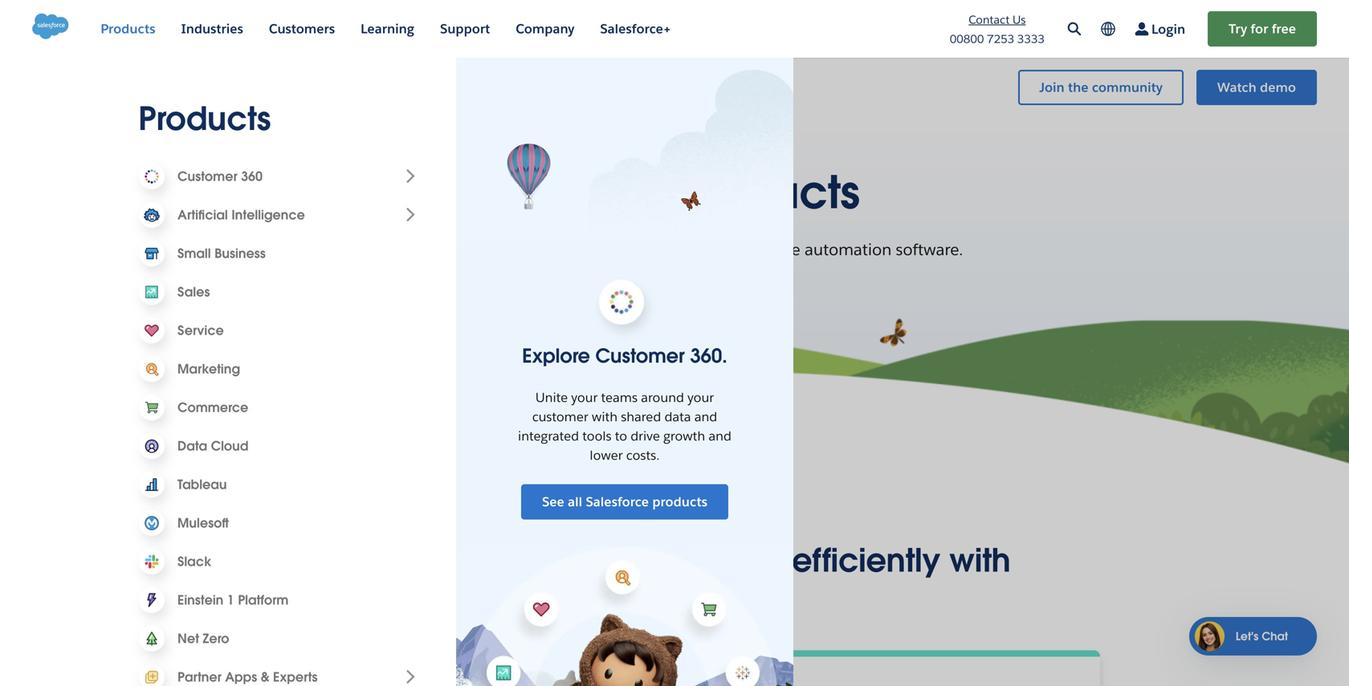 Task type: describe. For each thing, give the bounding box(es) containing it.
fully
[[585, 239, 616, 260]]

all sales products
[[490, 164, 859, 221]]

faster,
[[400, 540, 492, 581]]

2 your from the left
[[688, 389, 714, 406]]

let's chat
[[1236, 630, 1288, 644]]

0 vertical spatial with
[[549, 239, 581, 260]]

more
[[703, 540, 783, 581]]

drive
[[631, 428, 660, 444]]

contact us link
[[969, 12, 1026, 27]]

shared
[[621, 409, 661, 425]]

site tools navigation
[[921, 10, 1317, 48]]

explore
[[522, 344, 590, 369]]

integrated
[[518, 428, 579, 444]]

chat
[[1262, 630, 1288, 644]]

and inside sell faster, smarter, and more efficiently with sales cloud.
[[634, 540, 695, 581]]

3333
[[1017, 32, 1045, 46]]

costs.
[[626, 447, 660, 464]]

0 vertical spatial and
[[694, 409, 717, 425]]

drive efficient growth with fully customisable sales force automation software.
[[386, 239, 963, 260]]

data
[[664, 409, 691, 425]]

growth inside 'unite your teams around your customer with shared data and integrated tools to drive growth and lower costs.'
[[663, 428, 705, 444]]

efficiently
[[792, 540, 940, 581]]

us
[[1013, 12, 1026, 27]]

force
[[763, 239, 801, 260]]



Task type: locate. For each thing, give the bounding box(es) containing it.
0 vertical spatial growth
[[493, 239, 545, 260]]

unite
[[536, 389, 568, 406]]

0 vertical spatial sales
[[555, 164, 666, 221]]

with inside sell faster, smarter, and more efficiently with sales cloud.
[[949, 540, 1011, 581]]

2 vertical spatial with
[[949, 540, 1011, 581]]

products
[[678, 164, 859, 221]]

let's
[[1236, 630, 1259, 644]]

software.
[[896, 239, 963, 260]]

to
[[615, 428, 627, 444]]

0 horizontal spatial with
[[549, 239, 581, 260]]

teams
[[601, 389, 638, 406]]

customer
[[532, 409, 588, 425]]

sales
[[723, 239, 759, 260]]

contact
[[969, 12, 1010, 27]]

1 vertical spatial with
[[592, 409, 618, 425]]

with
[[549, 239, 581, 260], [592, 409, 618, 425], [949, 540, 1011, 581]]

and right drive
[[709, 428, 732, 444]]

2 horizontal spatial with
[[949, 540, 1011, 581]]

and
[[694, 409, 717, 425], [709, 428, 732, 444], [634, 540, 695, 581]]

sell faster, smarter, and more efficiently with sales cloud.
[[339, 540, 1011, 620]]

drive
[[386, 239, 424, 260]]

customer
[[595, 344, 685, 369]]

growth
[[493, 239, 545, 260], [663, 428, 705, 444]]

around
[[641, 389, 684, 406]]

cloud.
[[668, 579, 769, 620]]

salesforce context menu utility navigation
[[1006, 68, 1317, 107]]

let's chat button
[[1189, 618, 1317, 656]]

unite your teams around your customer with shared data and integrated tools to drive growth and lower costs.
[[518, 389, 732, 464]]

tools
[[582, 428, 612, 444]]

sales
[[555, 164, 666, 221], [580, 579, 659, 620]]

sell
[[339, 540, 391, 581]]

1 vertical spatial sales
[[580, 579, 659, 620]]

7253
[[987, 32, 1014, 46]]

smarter,
[[501, 540, 625, 581]]

automation
[[805, 239, 892, 260]]

and right data
[[694, 409, 717, 425]]

your up the customer
[[571, 389, 598, 406]]

0 horizontal spatial your
[[571, 389, 598, 406]]

1 horizontal spatial your
[[688, 389, 714, 406]]

lower
[[590, 447, 623, 464]]

and left more
[[634, 540, 695, 581]]

with for teams
[[592, 409, 618, 425]]

contact us 00800 7253 3333
[[950, 12, 1045, 46]]

your
[[571, 389, 598, 406], [688, 389, 714, 406]]

growth down all
[[493, 239, 545, 260]]

with for smarter,
[[949, 540, 1011, 581]]

00800
[[950, 32, 984, 46]]

1 horizontal spatial growth
[[663, 428, 705, 444]]

with inside 'unite your teams around your customer with shared data and integrated tools to drive growth and lower costs.'
[[592, 409, 618, 425]]

efficient
[[428, 239, 489, 260]]

2 vertical spatial and
[[634, 540, 695, 581]]

growth down data
[[663, 428, 705, 444]]

explore customer 360.
[[522, 344, 727, 369]]

1 vertical spatial growth
[[663, 428, 705, 444]]

360.
[[690, 344, 727, 369]]

1 horizontal spatial with
[[592, 409, 618, 425]]

sales inside sell faster, smarter, and more efficiently with sales cloud.
[[580, 579, 659, 620]]

0 horizontal spatial growth
[[493, 239, 545, 260]]

all
[[490, 164, 543, 221]]

customisable
[[620, 239, 719, 260]]

1 vertical spatial and
[[709, 428, 732, 444]]

your up data
[[688, 389, 714, 406]]

1 your from the left
[[571, 389, 598, 406]]



Task type: vqa. For each thing, say whether or not it's contained in the screenshot.
SFDC ICON GLOBE
no



